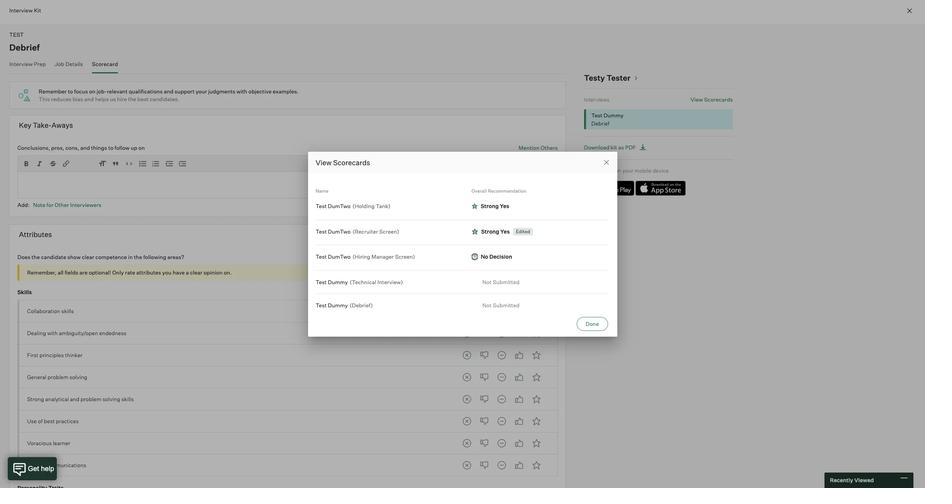 Task type: vqa. For each thing, say whether or not it's contained in the screenshot.
Mixed icon
yes



Task type: describe. For each thing, give the bounding box(es) containing it.
does the candidate show clear competence in the following areas?
[[17, 254, 184, 261]]

fields
[[65, 270, 78, 276]]

test
[[9, 31, 24, 38]]

mixed image for ambiguity/open
[[494, 326, 510, 342]]

recommendation
[[488, 188, 527, 194]]

no button for use of best practices
[[477, 414, 492, 430]]

0 vertical spatial screen
[[380, 228, 397, 235]]

view this kit on your mobile device
[[584, 167, 669, 174]]

tab list for collaboration skills
[[459, 304, 545, 319]]

1 yes image from the top
[[512, 304, 527, 319]]

interviews
[[584, 96, 610, 103]]

mixed image for general problem solving
[[494, 370, 510, 386]]

tester
[[607, 73, 631, 83]]

strong yes button for best
[[529, 414, 545, 430]]

1 no image from the top
[[477, 304, 492, 319]]

collaboration
[[27, 308, 60, 315]]

voracious learner
[[27, 441, 70, 447]]

things
[[91, 144, 107, 151]]

other
[[55, 202, 69, 208]]

not for technical interview
[[483, 279, 492, 286]]

4 mixed image from the top
[[494, 436, 510, 452]]

test dumtwo for hiring manager screen
[[316, 254, 351, 260]]

hire
[[117, 96, 127, 103]]

dummy for technical interview
[[328, 279, 348, 286]]

mixed image for best
[[494, 414, 510, 430]]

principles
[[40, 352, 64, 359]]

6 strong yes button from the top
[[529, 436, 545, 452]]

your inside remember to focus on job-relevant qualifications and support your judgments with objective examples. this reduces bias and helps us hire the best candidates.
[[196, 88, 207, 95]]

1 vertical spatial kit
[[608, 167, 614, 174]]

yes image for dealing with ambiguity/open endedness
[[512, 326, 527, 342]]

have
[[173, 270, 185, 276]]

mobile
[[635, 167, 652, 174]]

definitely not image for dealing with ambiguity/open endedness
[[459, 326, 475, 342]]

tab list for strong analytical and problem solving skills
[[459, 392, 545, 408]]

no
[[481, 254, 489, 260]]

1 vertical spatial strong yes
[[482, 229, 510, 235]]

1 horizontal spatial problem
[[81, 397, 101, 403]]

of
[[38, 419, 43, 425]]

general
[[27, 374, 46, 381]]

strong yes image inside view scorecards dialog
[[472, 228, 478, 236]]

does
[[17, 254, 30, 261]]

viewed
[[855, 478, 874, 484]]

definitely not image for best
[[459, 414, 475, 430]]

definitely not image for thinker
[[459, 348, 475, 364]]

note
[[33, 202, 45, 208]]

mixed button for strong analytical and problem solving skills
[[494, 392, 510, 408]]

the inside remember to focus on job-relevant qualifications and support your judgments with objective examples. this reduces bias and helps us hire the best candidates.
[[128, 96, 136, 103]]

optional!
[[89, 270, 111, 276]]

show
[[67, 254, 81, 261]]

6 definitely not button from the top
[[459, 436, 475, 452]]

kit inside download kit as pdf link
[[611, 144, 617, 151]]

practices
[[56, 419, 79, 425]]

test dummy for technical interview
[[316, 279, 348, 286]]

no button for dealing with ambiguity/open endedness
[[477, 326, 492, 342]]

opinion
[[204, 270, 223, 276]]

verbal communications
[[27, 463, 86, 469]]

endedness
[[99, 330, 127, 337]]

interview kit
[[9, 7, 41, 14]]

device
[[653, 167, 669, 174]]

examples.
[[273, 88, 299, 95]]

with inside remember to focus on job-relevant qualifications and support your judgments with objective examples. this reduces bias and helps us hire the best candidates.
[[237, 88, 247, 95]]

recruiter screen
[[355, 228, 397, 235]]

no button for strong analytical and problem solving skills
[[477, 392, 492, 408]]

to inside remember to focus on job-relevant qualifications and support your judgments with objective examples. this reduces bias and helps us hire the best candidates.
[[68, 88, 73, 95]]

1 vertical spatial with
[[47, 330, 58, 337]]

no button for verbal communications
[[477, 458, 492, 474]]

on.
[[224, 270, 232, 276]]

test for hiring manager screen
[[316, 254, 327, 260]]

attributes
[[19, 231, 52, 239]]

strong yes button for ambiguity/open
[[529, 326, 545, 342]]

bias
[[73, 96, 83, 103]]

dumtwo for hiring manager screen
[[328, 254, 351, 260]]

areas?
[[168, 254, 184, 261]]

are
[[80, 270, 88, 276]]

tab list for first principles thinker
[[459, 348, 545, 364]]

for
[[47, 202, 53, 208]]

hiring manager screen
[[355, 254, 413, 260]]

no decision image
[[472, 253, 478, 261]]

1 vertical spatial solving
[[103, 397, 120, 403]]

5 mixed image from the top
[[494, 458, 510, 474]]

others
[[541, 144, 558, 151]]

1 horizontal spatial skills
[[121, 397, 134, 403]]

edited
[[516, 229, 530, 235]]

mixed button for first principles thinker
[[494, 348, 510, 364]]

recently
[[831, 478, 854, 484]]

yes button for general problem solving
[[512, 370, 527, 386]]

test for debrief
[[316, 303, 327, 309]]

yes image for first principles thinker
[[512, 348, 527, 364]]

no decision
[[481, 254, 512, 260]]

on for remember
[[89, 88, 96, 95]]

hiring
[[355, 254, 371, 260]]

strong yes image for problem
[[529, 392, 545, 408]]

0 vertical spatial solving
[[70, 374, 87, 381]]

1 horizontal spatial scorecards
[[705, 96, 733, 103]]

tab list for general problem solving
[[459, 370, 545, 386]]

recruiter
[[355, 228, 378, 235]]

rate
[[125, 270, 135, 276]]

scorecard
[[92, 61, 118, 67]]

mention
[[519, 144, 540, 151]]

strong yes image for practices
[[529, 414, 545, 430]]

remember,
[[27, 270, 57, 276]]

key take-aways
[[19, 121, 73, 130]]

test dumtwo for holding tank
[[316, 203, 351, 210]]

analytical
[[45, 397, 69, 403]]

interview prep
[[9, 61, 46, 67]]

1 mixed button from the top
[[494, 304, 510, 319]]

manager
[[372, 254, 394, 260]]

holding
[[355, 203, 375, 210]]

interview prep link
[[9, 61, 46, 72]]

0 horizontal spatial best
[[44, 419, 55, 425]]

candidate
[[41, 254, 66, 261]]

skills
[[17, 289, 32, 296]]

focus
[[74, 88, 88, 95]]

scorecard link
[[92, 61, 118, 72]]

details
[[65, 61, 83, 67]]

tab list for voracious learner
[[459, 436, 545, 452]]

mention others
[[519, 144, 558, 151]]

yes image for verbal communications
[[512, 458, 527, 474]]

testy
[[584, 73, 605, 83]]

on for view
[[615, 167, 622, 174]]

aways
[[52, 121, 73, 130]]

this
[[39, 96, 50, 103]]

strong yes image for general problem solving
[[529, 370, 545, 386]]

technical interview
[[352, 279, 401, 286]]

the right does
[[32, 254, 40, 261]]

view scorecards button
[[691, 96, 733, 103]]

test for recruiter screen
[[316, 228, 327, 235]]

candidates.
[[150, 96, 180, 103]]

1 vertical spatial yes
[[501, 229, 510, 235]]

in
[[128, 254, 133, 261]]

conclusions,
[[17, 144, 50, 151]]

yes button for first principles thinker
[[512, 348, 527, 364]]

you
[[162, 270, 172, 276]]

strong analytical and problem solving skills
[[27, 397, 134, 403]]

definitely not image for and
[[459, 392, 475, 408]]

test dummy for debrief
[[316, 303, 348, 309]]

tab list for verbal communications
[[459, 458, 545, 474]]

1 yes button from the top
[[512, 304, 527, 319]]

submitted for debrief
[[493, 303, 520, 309]]

up
[[131, 144, 137, 151]]

yes button for dealing with ambiguity/open endedness
[[512, 326, 527, 342]]

learner
[[53, 441, 70, 447]]



Task type: locate. For each thing, give the bounding box(es) containing it.
dumtwo left recruiter
[[328, 228, 351, 235]]

all
[[58, 270, 64, 276]]

definitely not image for solving
[[459, 370, 475, 386]]

name
[[316, 188, 329, 194]]

no image for best
[[477, 414, 492, 430]]

5 no button from the top
[[477, 392, 492, 408]]

mixed image
[[494, 304, 510, 319], [494, 370, 510, 386], [494, 392, 510, 408]]

dummy inside test dummy debrief
[[604, 112, 624, 119]]

strong yes button for thinker
[[529, 348, 545, 364]]

1 submitted from the top
[[493, 279, 520, 286]]

1 vertical spatial skills
[[121, 397, 134, 403]]

2 tab list from the top
[[459, 326, 545, 342]]

definitely not button for best
[[459, 414, 475, 430]]

0 vertical spatial to
[[68, 88, 73, 95]]

screen right recruiter
[[380, 228, 397, 235]]

2 vertical spatial mixed image
[[494, 392, 510, 408]]

5 no image from the top
[[477, 458, 492, 474]]

recently viewed
[[831, 478, 874, 484]]

1 horizontal spatial your
[[623, 167, 634, 174]]

interview left kit
[[9, 7, 33, 14]]

0 horizontal spatial your
[[196, 88, 207, 95]]

kit right this
[[608, 167, 614, 174]]

7 strong yes button from the top
[[529, 458, 545, 474]]

remember
[[39, 88, 67, 95]]

1 mixed image from the top
[[494, 326, 510, 342]]

1 vertical spatial mixed image
[[494, 370, 510, 386]]

1 no image from the top
[[477, 348, 492, 364]]

yes image
[[512, 304, 527, 319], [512, 348, 527, 364], [512, 370, 527, 386], [512, 414, 527, 430]]

1 vertical spatial best
[[44, 419, 55, 425]]

strong up no
[[482, 229, 500, 235]]

not
[[483, 279, 492, 286], [483, 303, 492, 309]]

1 vertical spatial view
[[316, 158, 332, 167]]

dumtwo for holding tank
[[328, 203, 351, 210]]

1 vertical spatial screen
[[395, 254, 413, 260]]

and right analytical at the bottom left
[[70, 397, 79, 403]]

problem right analytical at the bottom left
[[81, 397, 101, 403]]

yes image for voracious learner
[[512, 436, 527, 452]]

test dumtwo left hiring
[[316, 254, 351, 260]]

1 vertical spatial not
[[483, 303, 492, 309]]

1 tab list from the top
[[459, 304, 545, 319]]

1 horizontal spatial on
[[138, 144, 145, 151]]

3 yes image from the top
[[512, 370, 527, 386]]

0 vertical spatial submitted
[[493, 279, 520, 286]]

2 vertical spatial dummy
[[328, 303, 348, 309]]

view inside dialog
[[316, 158, 332, 167]]

0 vertical spatial with
[[237, 88, 247, 95]]

your right support
[[196, 88, 207, 95]]

3 strong yes button from the top
[[529, 370, 545, 386]]

2 no image from the top
[[477, 370, 492, 386]]

0 vertical spatial definitely not image
[[459, 326, 475, 342]]

dumtwo left hiring
[[328, 254, 351, 260]]

1 not from the top
[[483, 279, 492, 286]]

0 horizontal spatial with
[[47, 330, 58, 337]]

no image
[[477, 304, 492, 319], [477, 326, 492, 342], [477, 436, 492, 452]]

debrief down the technical
[[352, 303, 371, 309]]

0 horizontal spatial view
[[316, 158, 332, 167]]

1 vertical spatial scorecards
[[333, 158, 370, 167]]

use of best practices
[[27, 419, 79, 425]]

your
[[196, 88, 207, 95], [623, 167, 634, 174]]

interview
[[9, 7, 33, 14], [9, 61, 33, 67], [378, 279, 401, 286]]

strong yes image
[[472, 228, 478, 236], [529, 326, 545, 342], [529, 348, 545, 364], [529, 392, 545, 408], [529, 414, 545, 430]]

1 not submitted from the top
[[483, 279, 520, 286]]

add:
[[17, 202, 30, 208]]

no image for solving
[[477, 370, 492, 386]]

3 dumtwo from the top
[[328, 254, 351, 260]]

1 horizontal spatial solving
[[103, 397, 120, 403]]

2 vertical spatial view
[[584, 167, 596, 174]]

3 mixed image from the top
[[494, 392, 510, 408]]

not for debrief
[[483, 303, 492, 309]]

test
[[592, 112, 603, 119], [316, 203, 327, 210], [316, 228, 327, 235], [316, 254, 327, 260], [316, 279, 327, 286], [316, 303, 327, 309]]

0 vertical spatial problem
[[48, 374, 68, 381]]

0 horizontal spatial view scorecards
[[316, 158, 370, 167]]

1 horizontal spatial to
[[108, 144, 113, 151]]

qualifications
[[129, 88, 163, 95]]

mixed button
[[494, 304, 510, 319], [494, 326, 510, 342], [494, 348, 510, 364], [494, 370, 510, 386], [494, 392, 510, 408], [494, 414, 510, 430], [494, 436, 510, 452], [494, 458, 510, 474]]

not submitted for technical interview
[[483, 279, 520, 286]]

mixed button for dealing with ambiguity/open endedness
[[494, 326, 510, 342]]

to left follow
[[108, 144, 113, 151]]

as
[[619, 144, 624, 151]]

yes image for strong analytical and problem solving skills
[[512, 392, 527, 408]]

interview left prep
[[9, 61, 33, 67]]

tab list for dealing with ambiguity/open endedness
[[459, 326, 545, 342]]

your left mobile
[[623, 167, 634, 174]]

3 definitely not image from the top
[[459, 392, 475, 408]]

2 test dummy from the top
[[316, 303, 348, 309]]

0 vertical spatial debrief
[[9, 42, 40, 52]]

0 horizontal spatial to
[[68, 88, 73, 95]]

1 horizontal spatial view scorecards
[[691, 96, 733, 103]]

0 vertical spatial not submitted
[[483, 279, 520, 286]]

the
[[128, 96, 136, 103], [32, 254, 40, 261], [134, 254, 142, 261]]

test dumtwo down name
[[316, 203, 351, 210]]

1 vertical spatial view scorecards
[[316, 158, 370, 167]]

strong yes image for voracious learner
[[529, 436, 545, 452]]

submitted for technical interview
[[493, 279, 520, 286]]

0 vertical spatial best
[[138, 96, 149, 103]]

1 vertical spatial debrief
[[592, 120, 610, 127]]

2 vertical spatial on
[[615, 167, 622, 174]]

strong
[[481, 203, 499, 210], [482, 229, 500, 235], [27, 397, 44, 403]]

3 definitely not button from the top
[[459, 370, 475, 386]]

1 strong yes button from the top
[[529, 326, 545, 342]]

0 vertical spatial clear
[[82, 254, 94, 261]]

mixed image for thinker
[[494, 348, 510, 364]]

best down qualifications
[[138, 96, 149, 103]]

1 vertical spatial interview
[[9, 61, 33, 67]]

2 definitely not image from the top
[[459, 458, 475, 474]]

test inside test dummy debrief
[[592, 112, 603, 119]]

1 vertical spatial dummy
[[328, 279, 348, 286]]

cons,
[[65, 144, 79, 151]]

2 vertical spatial test dumtwo
[[316, 254, 351, 260]]

4 definitely not button from the top
[[459, 392, 475, 408]]

2 yes image from the top
[[512, 392, 527, 408]]

strong yes image
[[472, 203, 478, 210], [529, 370, 545, 386], [529, 436, 545, 452], [529, 458, 545, 474]]

yes image for use of best practices
[[512, 414, 527, 430]]

objective
[[249, 88, 272, 95]]

on inside remember to focus on job-relevant qualifications and support your judgments with objective examples. this reduces bias and helps us hire the best candidates.
[[89, 88, 96, 95]]

interviewers
[[70, 202, 102, 208]]

2 no button from the top
[[477, 326, 492, 342]]

1 horizontal spatial view
[[584, 167, 596, 174]]

1 vertical spatial dumtwo
[[328, 228, 351, 235]]

test dummy debrief
[[592, 112, 624, 127]]

yes down recommendation
[[500, 203, 510, 210]]

done
[[586, 321, 599, 327]]

overall
[[472, 188, 487, 194]]

kit left as
[[611, 144, 617, 151]]

general problem solving
[[27, 374, 87, 381]]

definitely not button for thinker
[[459, 348, 475, 364]]

no image for dealing with ambiguity/open endedness
[[477, 326, 492, 342]]

mixed image
[[494, 326, 510, 342], [494, 348, 510, 364], [494, 414, 510, 430], [494, 436, 510, 452], [494, 458, 510, 474]]

1 vertical spatial strong
[[482, 229, 500, 235]]

mixed button for voracious learner
[[494, 436, 510, 452]]

2 no image from the top
[[477, 326, 492, 342]]

2 vertical spatial debrief
[[352, 303, 371, 309]]

2 definitely not image from the top
[[459, 370, 475, 386]]

support
[[175, 88, 195, 95]]

interview for interview kit
[[9, 7, 33, 14]]

not submitted for debrief
[[483, 303, 520, 309]]

2 horizontal spatial debrief
[[592, 120, 610, 127]]

no image
[[477, 348, 492, 364], [477, 370, 492, 386], [477, 392, 492, 408], [477, 414, 492, 430], [477, 458, 492, 474]]

1 test dumtwo from the top
[[316, 203, 351, 210]]

dealing with ambiguity/open endedness
[[27, 330, 127, 337]]

1 horizontal spatial debrief
[[352, 303, 371, 309]]

0 vertical spatial dummy
[[604, 112, 624, 119]]

only
[[112, 270, 124, 276]]

on
[[89, 88, 96, 95], [138, 144, 145, 151], [615, 167, 622, 174]]

2 not from the top
[[483, 303, 492, 309]]

0 vertical spatial scorecards
[[705, 96, 733, 103]]

relevant
[[107, 88, 128, 95]]

mixed image for strong analytical and problem solving skills
[[494, 392, 510, 408]]

no button for first principles thinker
[[477, 348, 492, 364]]

2 yes image from the top
[[512, 348, 527, 364]]

4 no button from the top
[[477, 370, 492, 386]]

yes image for general problem solving
[[512, 370, 527, 386]]

thinker
[[65, 352, 82, 359]]

1 dumtwo from the top
[[328, 203, 351, 210]]

test for technical interview
[[316, 279, 327, 286]]

3 no button from the top
[[477, 348, 492, 364]]

interview for interview prep
[[9, 61, 33, 67]]

0 vertical spatial not
[[483, 279, 492, 286]]

0 vertical spatial your
[[196, 88, 207, 95]]

take-
[[33, 121, 52, 130]]

competence
[[95, 254, 127, 261]]

screen right "manager"
[[395, 254, 413, 260]]

no image for thinker
[[477, 348, 492, 364]]

2 vertical spatial strong
[[27, 397, 44, 403]]

1 definitely not button from the top
[[459, 326, 475, 342]]

3 mixed button from the top
[[494, 348, 510, 364]]

0 vertical spatial no image
[[477, 304, 492, 319]]

strong yes image for verbal communications
[[529, 458, 545, 474]]

kit
[[34, 7, 41, 14]]

2 submitted from the top
[[493, 303, 520, 309]]

0 vertical spatial skills
[[61, 308, 74, 315]]

0 vertical spatial test dumtwo
[[316, 203, 351, 210]]

download kit as pdf
[[584, 144, 636, 151]]

with left "objective"
[[237, 88, 247, 95]]

strong down overall recommendation
[[481, 203, 499, 210]]

1 yes image from the top
[[512, 326, 527, 342]]

best right of
[[44, 419, 55, 425]]

3 no image from the top
[[477, 392, 492, 408]]

1 vertical spatial definitely not image
[[459, 458, 475, 474]]

clear right a
[[190, 270, 203, 276]]

on right up
[[138, 144, 145, 151]]

definitely not button for and
[[459, 392, 475, 408]]

submitted
[[493, 279, 520, 286], [493, 303, 520, 309]]

7 yes button from the top
[[512, 436, 527, 452]]

1 horizontal spatial with
[[237, 88, 247, 95]]

yes left edited
[[501, 229, 510, 235]]

scorecards inside dialog
[[333, 158, 370, 167]]

download kit as pdf link
[[584, 143, 649, 153]]

1 test dummy from the top
[[316, 279, 348, 286]]

remember, all fields are optional! only rate attributes you have a clear opinion on.
[[27, 270, 232, 276]]

6 yes button from the top
[[512, 414, 527, 430]]

7 no button from the top
[[477, 436, 492, 452]]

1 horizontal spatial clear
[[190, 270, 203, 276]]

7 definitely not button from the top
[[459, 458, 475, 474]]

2 strong yes button from the top
[[529, 348, 545, 364]]

strong yes up no decision
[[482, 229, 510, 235]]

judgments
[[208, 88, 235, 95]]

communications
[[44, 463, 86, 469]]

strong yes button for solving
[[529, 370, 545, 386]]

pros,
[[51, 144, 64, 151]]

0 horizontal spatial problem
[[48, 374, 68, 381]]

0 vertical spatial on
[[89, 88, 96, 95]]

1 vertical spatial submitted
[[493, 303, 520, 309]]

on right this
[[615, 167, 622, 174]]

0 horizontal spatial skills
[[61, 308, 74, 315]]

note for other interviewers link
[[33, 202, 102, 208]]

add: note for other interviewers
[[17, 202, 102, 208]]

1 vertical spatial test dummy
[[316, 303, 348, 309]]

and down focus
[[84, 96, 94, 103]]

4 mixed button from the top
[[494, 370, 510, 386]]

5 yes button from the top
[[512, 392, 527, 408]]

and up candidates.
[[164, 88, 173, 95]]

1 vertical spatial test dumtwo
[[316, 228, 351, 235]]

no button for general problem solving
[[477, 370, 492, 386]]

5 tab list from the top
[[459, 392, 545, 408]]

definitely not button for ambiguity/open
[[459, 326, 475, 342]]

debrief down test
[[9, 42, 40, 52]]

clear right show
[[82, 254, 94, 261]]

2 vertical spatial interview
[[378, 279, 401, 286]]

voracious
[[27, 441, 52, 447]]

4 yes image from the top
[[512, 458, 527, 474]]

1 vertical spatial your
[[623, 167, 634, 174]]

interview inside view scorecards dialog
[[378, 279, 401, 286]]

technical
[[352, 279, 377, 286]]

definitely not image
[[459, 348, 475, 364], [459, 370, 475, 386], [459, 392, 475, 408], [459, 414, 475, 430], [459, 436, 475, 452]]

mixed button for use of best practices
[[494, 414, 510, 430]]

reduces
[[51, 96, 71, 103]]

0 horizontal spatial debrief
[[9, 42, 40, 52]]

interview right the technical
[[378, 279, 401, 286]]

8 yes button from the top
[[512, 458, 527, 474]]

0 vertical spatial strong
[[481, 203, 499, 210]]

dumtwo for recruiter screen
[[328, 228, 351, 235]]

no image for and
[[477, 392, 492, 408]]

helps
[[95, 96, 109, 103]]

1 no button from the top
[[477, 304, 492, 319]]

1 definitely not image from the top
[[459, 348, 475, 364]]

yes button for voracious learner
[[512, 436, 527, 452]]

4 tab list from the top
[[459, 370, 545, 386]]

3 mixed image from the top
[[494, 414, 510, 430]]

job
[[55, 61, 64, 67]]

with
[[237, 88, 247, 95], [47, 330, 58, 337]]

strong yes image for endedness
[[529, 326, 545, 342]]

mixed button for general problem solving
[[494, 370, 510, 386]]

2 definitely not button from the top
[[459, 348, 475, 364]]

2 yes button from the top
[[512, 326, 527, 342]]

1 vertical spatial on
[[138, 144, 145, 151]]

job-
[[97, 88, 107, 95]]

0 vertical spatial interview
[[9, 7, 33, 14]]

5 definitely not image from the top
[[459, 436, 475, 452]]

debrief inside view scorecards dialog
[[352, 303, 371, 309]]

debrief inside test dummy debrief
[[592, 120, 610, 127]]

0 vertical spatial strong yes
[[481, 203, 510, 210]]

1 vertical spatial clear
[[190, 270, 203, 276]]

kit
[[611, 144, 617, 151], [608, 167, 614, 174]]

job details link
[[55, 61, 83, 72]]

4 strong yes button from the top
[[529, 392, 545, 408]]

2 vertical spatial dumtwo
[[328, 254, 351, 260]]

1 vertical spatial to
[[108, 144, 113, 151]]

the right hire
[[128, 96, 136, 103]]

dummy for debrief
[[328, 303, 348, 309]]

2 mixed image from the top
[[494, 370, 510, 386]]

6 no button from the top
[[477, 414, 492, 430]]

yes button for use of best practices
[[512, 414, 527, 430]]

0 horizontal spatial clear
[[82, 254, 94, 261]]

yes button for verbal communications
[[512, 458, 527, 474]]

testy tester
[[584, 73, 631, 83]]

not submitted
[[483, 279, 520, 286], [483, 303, 520, 309]]

0 horizontal spatial solving
[[70, 374, 87, 381]]

6 mixed button from the top
[[494, 414, 510, 430]]

test for holding tank
[[316, 203, 327, 210]]

5 mixed button from the top
[[494, 392, 510, 408]]

2 not submitted from the top
[[483, 303, 520, 309]]

5 definitely not button from the top
[[459, 414, 475, 430]]

1 definitely not image from the top
[[459, 326, 475, 342]]

no button for voracious learner
[[477, 436, 492, 452]]

definitely not button for solving
[[459, 370, 475, 386]]

1 horizontal spatial best
[[138, 96, 149, 103]]

0 horizontal spatial scorecards
[[333, 158, 370, 167]]

best inside remember to focus on job-relevant qualifications and support your judgments with objective examples. this reduces bias and helps us hire the best candidates.
[[138, 96, 149, 103]]

4 definitely not image from the top
[[459, 414, 475, 430]]

remember to focus on job-relevant qualifications and support your judgments with objective examples. this reduces bias and helps us hire the best candidates.
[[39, 88, 299, 103]]

7 tab list from the top
[[459, 436, 545, 452]]

None text field
[[17, 172, 558, 199]]

use
[[27, 419, 37, 425]]

8 mixed button from the top
[[494, 458, 510, 474]]

2 vertical spatial no image
[[477, 436, 492, 452]]

first principles thinker
[[27, 352, 82, 359]]

5 strong yes button from the top
[[529, 414, 545, 430]]

on left job-
[[89, 88, 96, 95]]

tab list for use of best practices
[[459, 414, 545, 430]]

view scorecards
[[691, 96, 733, 103], [316, 158, 370, 167]]

to
[[68, 88, 73, 95], [108, 144, 113, 151]]

2 mixed button from the top
[[494, 326, 510, 342]]

ambiguity/open
[[59, 330, 98, 337]]

2 test dumtwo from the top
[[316, 228, 351, 235]]

the right in at bottom
[[134, 254, 142, 261]]

7 mixed button from the top
[[494, 436, 510, 452]]

1 vertical spatial no image
[[477, 326, 492, 342]]

4 yes image from the top
[[512, 414, 527, 430]]

verbal
[[27, 463, 43, 469]]

test dummy
[[316, 279, 348, 286], [316, 303, 348, 309]]

4 no image from the top
[[477, 414, 492, 430]]

dummy
[[604, 112, 624, 119], [328, 279, 348, 286], [328, 303, 348, 309]]

1 mixed image from the top
[[494, 304, 510, 319]]

test dumtwo left recruiter
[[316, 228, 351, 235]]

8 no button from the top
[[477, 458, 492, 474]]

scorecards
[[705, 96, 733, 103], [333, 158, 370, 167]]

view scorecards dialog
[[308, 152, 618, 337]]

testy tester link
[[584, 73, 638, 83]]

test dumtwo for recruiter screen
[[316, 228, 351, 235]]

4 yes button from the top
[[512, 370, 527, 386]]

to left focus
[[68, 88, 73, 95]]

mixed button for verbal communications
[[494, 458, 510, 474]]

strong yes button for and
[[529, 392, 545, 408]]

3 no image from the top
[[477, 436, 492, 452]]

3 tab list from the top
[[459, 348, 545, 364]]

2 dumtwo from the top
[[328, 228, 351, 235]]

1 vertical spatial not submitted
[[483, 303, 520, 309]]

download
[[584, 144, 610, 151]]

2 mixed image from the top
[[494, 348, 510, 364]]

strong left analytical at the bottom left
[[27, 397, 44, 403]]

this
[[598, 167, 607, 174]]

0 vertical spatial kit
[[611, 144, 617, 151]]

2 horizontal spatial view
[[691, 96, 703, 103]]

3 yes button from the top
[[512, 348, 527, 364]]

0 vertical spatial test dummy
[[316, 279, 348, 286]]

view scorecards inside dialog
[[316, 158, 370, 167]]

and right cons,
[[80, 144, 90, 151]]

tab list
[[459, 304, 545, 319], [459, 326, 545, 342], [459, 348, 545, 364], [459, 370, 545, 386], [459, 392, 545, 408], [459, 414, 545, 430], [459, 436, 545, 452], [459, 458, 545, 474]]

job details
[[55, 61, 83, 67]]

0 horizontal spatial on
[[89, 88, 96, 95]]

with right dealing
[[47, 330, 58, 337]]

0 vertical spatial dumtwo
[[328, 203, 351, 210]]

overall recommendation
[[472, 188, 527, 194]]

done button
[[577, 317, 608, 331]]

0 vertical spatial mixed image
[[494, 304, 510, 319]]

close image
[[906, 6, 915, 15]]

8 tab list from the top
[[459, 458, 545, 474]]

yes button for strong analytical and problem solving skills
[[512, 392, 527, 408]]

debrief down interviews
[[592, 120, 610, 127]]

strong yes down overall recommendation
[[481, 203, 510, 210]]

6 tab list from the top
[[459, 414, 545, 430]]

holding tank
[[355, 203, 389, 210]]

0 vertical spatial view scorecards
[[691, 96, 733, 103]]

a
[[186, 270, 189, 276]]

dumtwo down name
[[328, 203, 351, 210]]

0 vertical spatial yes
[[500, 203, 510, 210]]

problem right general
[[48, 374, 68, 381]]

yes image
[[512, 326, 527, 342], [512, 392, 527, 408], [512, 436, 527, 452], [512, 458, 527, 474]]

conclusions, pros, cons, and things to follow up on
[[17, 144, 145, 151]]

3 yes image from the top
[[512, 436, 527, 452]]

0 vertical spatial view
[[691, 96, 703, 103]]

definitely not image for verbal communications
[[459, 458, 475, 474]]

no image for voracious learner
[[477, 436, 492, 452]]

3 test dumtwo from the top
[[316, 254, 351, 260]]

2 horizontal spatial on
[[615, 167, 622, 174]]

dealing
[[27, 330, 46, 337]]

1 vertical spatial problem
[[81, 397, 101, 403]]

definitely not image
[[459, 326, 475, 342], [459, 458, 475, 474]]



